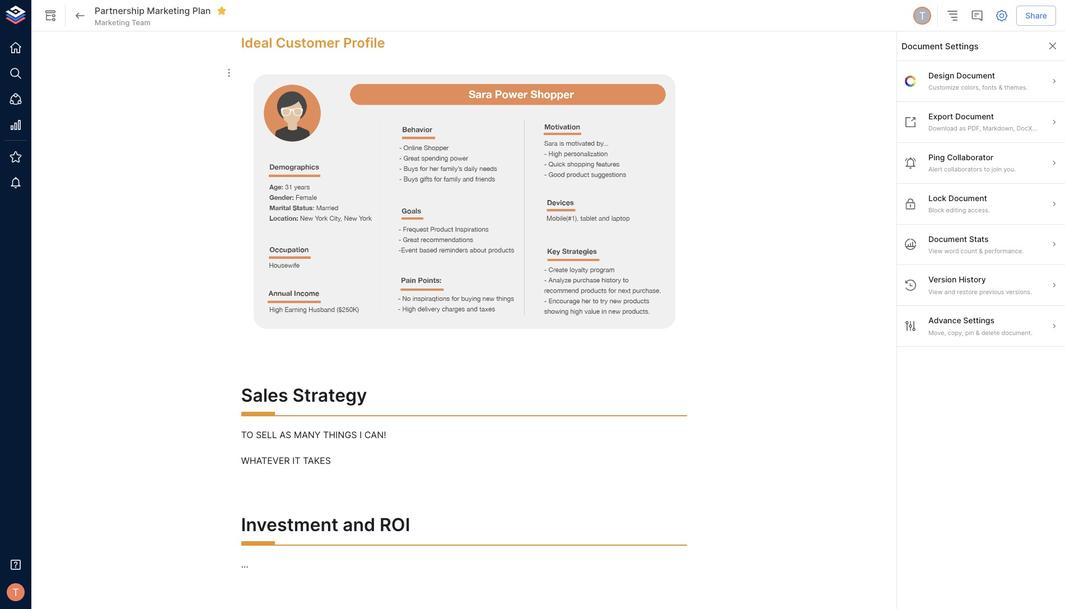 Task type: locate. For each thing, give the bounding box(es) containing it.
plan
[[192, 5, 211, 16]]

join
[[992, 165, 1002, 173]]

& for document
[[999, 84, 1003, 92]]

settings down table of contents image
[[946, 41, 979, 51]]

document up access.
[[949, 193, 988, 203]]

can!
[[365, 429, 386, 440]]

versions.
[[1006, 288, 1033, 296]]

0 vertical spatial and
[[945, 288, 956, 296]]

investment and roi
[[241, 514, 410, 536]]

2 view from the top
[[929, 288, 943, 296]]

comments image
[[971, 9, 985, 22]]

0 vertical spatial settings
[[946, 41, 979, 51]]

& inside "advance settings move, copy, pin & delete document."
[[976, 329, 980, 337]]

2 vertical spatial &
[[976, 329, 980, 337]]

to
[[985, 165, 990, 173]]

0 horizontal spatial marketing
[[95, 18, 130, 27]]

settings for advance
[[964, 316, 995, 325]]

access.
[[968, 206, 990, 214]]

ping collaborator alert collaborators to join you.
[[929, 152, 1016, 173]]

view
[[929, 247, 943, 255], [929, 288, 943, 296]]

1 vertical spatial marketing
[[95, 18, 130, 27]]

0 horizontal spatial t
[[12, 586, 19, 598]]

1 vertical spatial settings
[[964, 316, 995, 325]]

& right fonts
[[999, 84, 1003, 92]]

and left roi
[[343, 514, 375, 536]]

partnership
[[95, 5, 145, 16]]

block
[[929, 206, 945, 214]]

1 horizontal spatial marketing
[[147, 5, 190, 16]]

document for lock document
[[949, 193, 988, 203]]

0 horizontal spatial and
[[343, 514, 375, 536]]

previous
[[980, 288, 1005, 296]]

document inside design document customize colors, fonts & themes.
[[957, 71, 996, 80]]

view inside version history view and restore previous versions.
[[929, 288, 943, 296]]

settings up pin
[[964, 316, 995, 325]]

0 vertical spatial view
[[929, 247, 943, 255]]

t
[[920, 9, 926, 22], [12, 586, 19, 598]]

1 horizontal spatial t button
[[912, 5, 934, 26]]

1 vertical spatial view
[[929, 288, 943, 296]]

document up colors,
[[957, 71, 996, 80]]

export
[[929, 111, 954, 121]]

editing
[[947, 206, 967, 214]]

&
[[999, 84, 1003, 92], [979, 247, 983, 255], [976, 329, 980, 337]]

1 horizontal spatial t
[[920, 9, 926, 22]]

collaborators
[[945, 165, 983, 173]]

document up word
[[929, 234, 968, 243]]

document stats view word count & performance.
[[929, 234, 1024, 255]]

collaborator
[[947, 152, 994, 162]]

& inside the document stats view word count & performance.
[[979, 247, 983, 255]]

roi
[[380, 514, 410, 536]]

1 view from the top
[[929, 247, 943, 255]]

takes
[[303, 455, 331, 466]]

copy,
[[948, 329, 964, 337]]

view down version
[[929, 288, 943, 296]]

pdf,
[[968, 125, 982, 132]]

1 horizontal spatial and
[[945, 288, 956, 296]]

history
[[959, 275, 986, 284]]

view inside the document stats view word count & performance.
[[929, 247, 943, 255]]

t button
[[912, 5, 934, 26], [3, 580, 28, 605]]

& inside design document customize colors, fonts & themes.
[[999, 84, 1003, 92]]

settings
[[946, 41, 979, 51], [964, 316, 995, 325]]

and down version
[[945, 288, 956, 296]]

and
[[945, 288, 956, 296], [343, 514, 375, 536]]

1 vertical spatial t
[[12, 586, 19, 598]]

0 vertical spatial t
[[920, 9, 926, 22]]

1 vertical spatial &
[[979, 247, 983, 255]]

customize
[[929, 84, 960, 92]]

design
[[929, 71, 955, 80]]

settings inside "advance settings move, copy, pin & delete document."
[[964, 316, 995, 325]]

view left word
[[929, 247, 943, 255]]

document up pdf,
[[956, 111, 994, 121]]

ping
[[929, 152, 945, 162]]

marketing up team
[[147, 5, 190, 16]]

fonts
[[983, 84, 997, 92]]

document inside export document download as pdf, markdown, docx...
[[956, 111, 994, 121]]

themes.
[[1005, 84, 1028, 92]]

document
[[902, 41, 943, 51], [957, 71, 996, 80], [956, 111, 994, 121], [949, 193, 988, 203], [929, 234, 968, 243]]

delete
[[982, 329, 1000, 337]]

marketing down partnership
[[95, 18, 130, 27]]

t for the bottommost t 'button'
[[12, 586, 19, 598]]

version history view and restore previous versions.
[[929, 275, 1033, 296]]

to sell as many things i can!
[[241, 429, 386, 440]]

0 horizontal spatial t button
[[3, 580, 28, 605]]

marketing
[[147, 5, 190, 16], [95, 18, 130, 27]]

it
[[292, 455, 301, 466]]

1 vertical spatial and
[[343, 514, 375, 536]]

document inside the document stats view word count & performance.
[[929, 234, 968, 243]]

& for stats
[[979, 247, 983, 255]]

0 vertical spatial &
[[999, 84, 1003, 92]]

strategy
[[293, 384, 367, 406]]

& right count
[[979, 247, 983, 255]]

document inside lock document block editing access.
[[949, 193, 988, 203]]

& right pin
[[976, 329, 980, 337]]

ideal customer profile
[[241, 35, 385, 51]]

to
[[241, 429, 254, 440]]

document.
[[1002, 329, 1033, 337]]

document for export document
[[956, 111, 994, 121]]

document for design document
[[957, 71, 996, 80]]

show wiki image
[[44, 9, 57, 22]]

share button
[[1017, 5, 1057, 26]]



Task type: describe. For each thing, give the bounding box(es) containing it.
customer
[[276, 35, 340, 51]]

markdown,
[[983, 125, 1015, 132]]

marketing team
[[95, 18, 151, 27]]

settings image
[[996, 9, 1009, 22]]

version
[[929, 275, 957, 284]]

table of contents image
[[946, 9, 960, 22]]

pin
[[966, 329, 975, 337]]

profile
[[343, 35, 385, 51]]

lock
[[929, 193, 947, 203]]

colors,
[[961, 84, 981, 92]]

count
[[961, 247, 978, 255]]

stats
[[970, 234, 989, 243]]

marketing team link
[[95, 17, 151, 28]]

docx...
[[1017, 125, 1038, 132]]

1 vertical spatial t button
[[3, 580, 28, 605]]

whatever it takes
[[241, 455, 331, 466]]

restore
[[958, 288, 978, 296]]

settings for document
[[946, 41, 979, 51]]

whatever
[[241, 455, 290, 466]]

t for the topmost t 'button'
[[920, 9, 926, 22]]

…
[[241, 559, 249, 570]]

share
[[1026, 11, 1048, 20]]

download
[[929, 125, 958, 132]]

sales
[[241, 384, 288, 406]]

sales strategy
[[241, 384, 367, 406]]

partnership marketing plan
[[95, 5, 211, 16]]

ideal
[[241, 35, 273, 51]]

sell
[[256, 429, 277, 440]]

team
[[132, 18, 151, 27]]

document settings
[[902, 41, 979, 51]]

view for version history
[[929, 288, 943, 296]]

you.
[[1004, 165, 1016, 173]]

i
[[360, 429, 362, 440]]

0 vertical spatial t button
[[912, 5, 934, 26]]

export document download as pdf, markdown, docx...
[[929, 111, 1038, 132]]

lock document block editing access.
[[929, 193, 990, 214]]

investment
[[241, 514, 338, 536]]

word
[[945, 247, 959, 255]]

alert
[[929, 165, 943, 173]]

and inside version history view and restore previous versions.
[[945, 288, 956, 296]]

0 vertical spatial marketing
[[147, 5, 190, 16]]

& for settings
[[976, 329, 980, 337]]

as
[[280, 429, 291, 440]]

advance
[[929, 316, 962, 325]]

advance settings move, copy, pin & delete document.
[[929, 316, 1033, 337]]

move,
[[929, 329, 947, 337]]

as
[[960, 125, 966, 132]]

document up design
[[902, 41, 943, 51]]

performance.
[[985, 247, 1024, 255]]

things
[[323, 429, 357, 440]]

view for document stats
[[929, 247, 943, 255]]

design document customize colors, fonts & themes.
[[929, 71, 1028, 92]]

go back image
[[73, 9, 87, 22]]

many
[[294, 429, 321, 440]]

remove favorite image
[[217, 6, 227, 16]]



Task type: vqa. For each thing, say whether or not it's contained in the screenshot.
acknowledgment within the employee handbook acknowledgment form.pdf please download and sign this acknowledgement form after reading the employee handbook.
no



